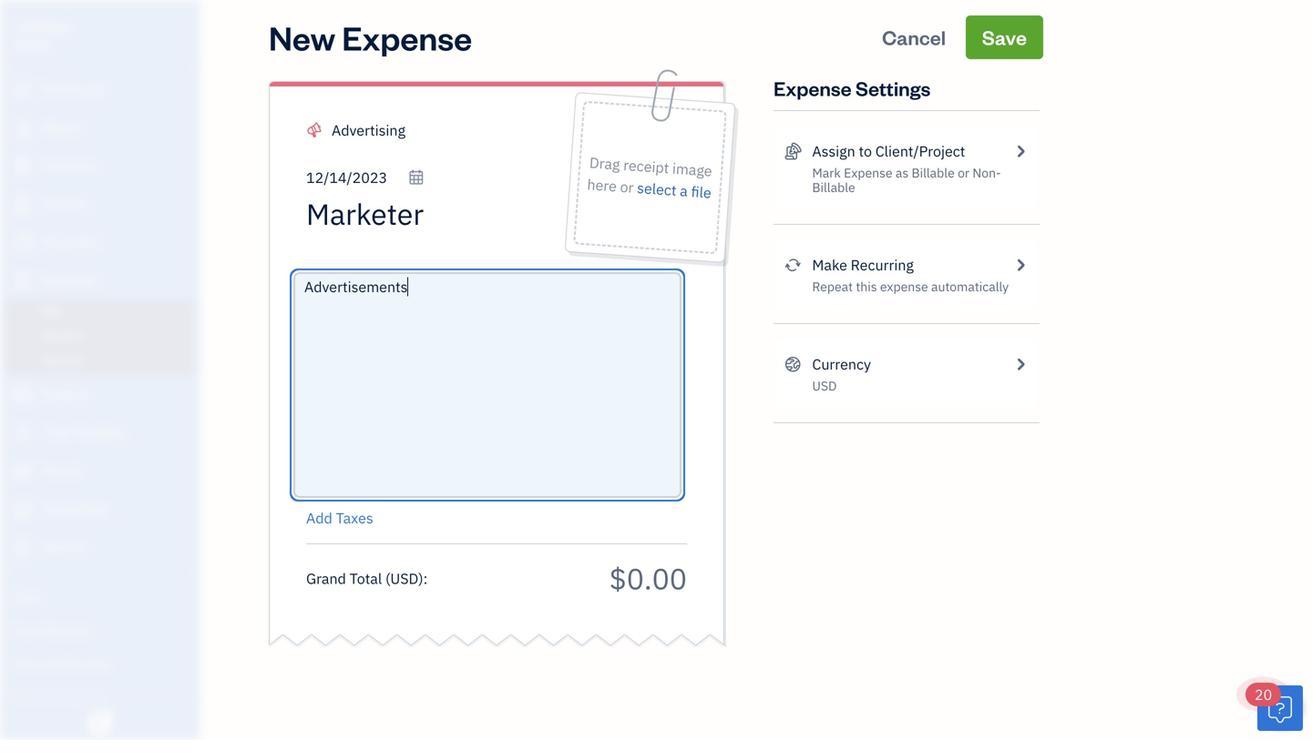 Task type: vqa. For each thing, say whether or not it's contained in the screenshot.
Accountant
no



Task type: describe. For each thing, give the bounding box(es) containing it.
timer image
[[12, 425, 34, 443]]

mark
[[812, 164, 841, 181]]

chevronright image for to
[[1012, 140, 1029, 162]]

chevronright image for recurring
[[1012, 254, 1029, 276]]

as
[[896, 164, 909, 181]]

drag
[[589, 153, 621, 174]]

money image
[[12, 463, 34, 481]]

save
[[982, 24, 1027, 50]]

invoice image
[[12, 196, 34, 214]]

0 vertical spatial usd
[[812, 378, 837, 395]]

connections
[[42, 690, 107, 705]]

automatically
[[931, 278, 1009, 295]]

expense
[[880, 278, 928, 295]]

recurring
[[851, 256, 914, 275]]

team
[[14, 623, 42, 638]]

save button
[[966, 15, 1043, 59]]

apps
[[14, 589, 41, 604]]

members
[[45, 623, 93, 638]]

Merchant text field
[[306, 196, 555, 232]]

Category text field
[[332, 119, 488, 141]]

team members link
[[5, 615, 195, 647]]

select
[[636, 178, 677, 200]]

a
[[679, 181, 688, 201]]

items and services link
[[5, 649, 195, 681]]

repeat
[[812, 278, 853, 295]]

and
[[44, 657, 63, 672]]

expense settings
[[774, 75, 931, 101]]

grand
[[306, 570, 346, 589]]

Amount (USD) text field
[[609, 560, 687, 598]]

0 horizontal spatial usd
[[390, 570, 419, 589]]

non-
[[973, 164, 1001, 181]]

company owner
[[15, 17, 71, 51]]

dashboard image
[[12, 81, 34, 99]]

make recurring
[[812, 256, 914, 275]]

resource center badge image
[[1258, 686, 1303, 732]]

Date in MM/DD/YYYY format text field
[[306, 168, 425, 187]]

project image
[[12, 386, 34, 405]]

add taxes button
[[306, 508, 373, 529]]

currencyandlanguage image
[[785, 354, 801, 375]]

add taxes
[[306, 509, 373, 528]]

estimate image
[[12, 158, 34, 176]]

cancel
[[882, 24, 946, 50]]

mark expense as billable or non- billable
[[812, 164, 1001, 196]]

here
[[587, 175, 617, 196]]

bank
[[14, 690, 40, 705]]

select a file
[[636, 178, 712, 203]]

freshbooks image
[[86, 712, 115, 734]]

Description text field
[[297, 276, 678, 495]]

or for drag receipt image here or
[[620, 177, 634, 197]]

):
[[419, 570, 428, 589]]

expense image
[[12, 272, 34, 291]]

team members
[[14, 623, 93, 638]]

file
[[691, 182, 712, 203]]

currency
[[812, 355, 871, 374]]



Task type: locate. For each thing, give the bounding box(es) containing it.
or
[[958, 164, 970, 181], [620, 177, 634, 197]]

this
[[856, 278, 877, 295]]

image
[[672, 159, 713, 181]]

1 vertical spatial expense
[[774, 75, 852, 101]]

or for mark expense as billable or non- billable
[[958, 164, 970, 181]]

refresh image
[[785, 254, 801, 276]]

services
[[66, 657, 110, 672]]

billable down assign
[[812, 179, 855, 196]]

(
[[385, 570, 390, 589]]

or inside drag receipt image here or
[[620, 177, 634, 197]]

total
[[350, 570, 382, 589]]

billable down client/project
[[912, 164, 955, 181]]

1 vertical spatial chevronright image
[[1012, 254, 1029, 276]]

client image
[[12, 119, 34, 138]]

0 vertical spatial expense
[[342, 15, 472, 59]]

20 button
[[1246, 684, 1303, 732]]

cancel button
[[866, 15, 962, 59]]

1 horizontal spatial usd
[[812, 378, 837, 395]]

new
[[269, 15, 335, 59]]

2 vertical spatial chevronright image
[[1012, 354, 1029, 375]]

1 horizontal spatial billable
[[912, 164, 955, 181]]

to
[[859, 142, 872, 161]]

taxes
[[336, 509, 373, 528]]

1 chevronright image from the top
[[1012, 140, 1029, 162]]

drag receipt image here or
[[587, 153, 713, 197]]

items and services
[[14, 657, 110, 672]]

main element
[[0, 0, 246, 741]]

or left non-
[[958, 164, 970, 181]]

expense for new expense
[[342, 15, 472, 59]]

chevronright image
[[1012, 140, 1029, 162], [1012, 254, 1029, 276], [1012, 354, 1029, 375]]

make
[[812, 256, 847, 275]]

client/project
[[876, 142, 965, 161]]

owner
[[15, 36, 51, 51]]

apps link
[[5, 581, 195, 613]]

or inside mark expense as billable or non- billable
[[958, 164, 970, 181]]

receipt
[[623, 155, 670, 178]]

1 horizontal spatial or
[[958, 164, 970, 181]]

expense
[[342, 15, 472, 59], [774, 75, 852, 101], [844, 164, 893, 181]]

usd right total
[[390, 570, 419, 589]]

company
[[15, 17, 71, 34]]

0 horizontal spatial or
[[620, 177, 634, 197]]

payment image
[[12, 234, 34, 252]]

or right here
[[620, 177, 634, 197]]

repeat this expense automatically
[[812, 278, 1009, 295]]

usd down "currency"
[[812, 378, 837, 395]]

add
[[306, 509, 332, 528]]

20
[[1255, 686, 1272, 705]]

0 horizontal spatial billable
[[812, 179, 855, 196]]

usd
[[812, 378, 837, 395], [390, 570, 419, 589]]

0 vertical spatial chevronright image
[[1012, 140, 1029, 162]]

assign to client/project
[[812, 142, 965, 161]]

new expense
[[269, 15, 472, 59]]

2 vertical spatial expense
[[844, 164, 893, 181]]

items
[[14, 657, 42, 672]]

2 chevronright image from the top
[[1012, 254, 1029, 276]]

report image
[[12, 540, 34, 558]]

bank connections link
[[5, 683, 195, 714]]

settings
[[856, 75, 931, 101]]

assign
[[812, 142, 855, 161]]

bank connections
[[14, 690, 107, 705]]

1 vertical spatial usd
[[390, 570, 419, 589]]

expense for mark expense as billable or non- billable
[[844, 164, 893, 181]]

expensesrebilling image
[[785, 140, 801, 162]]

grand total ( usd ):
[[306, 570, 428, 589]]

expense inside mark expense as billable or non- billable
[[844, 164, 893, 181]]

chart image
[[12, 501, 34, 519]]

select a file button
[[636, 177, 712, 204]]

billable
[[912, 164, 955, 181], [812, 179, 855, 196]]

3 chevronright image from the top
[[1012, 354, 1029, 375]]



